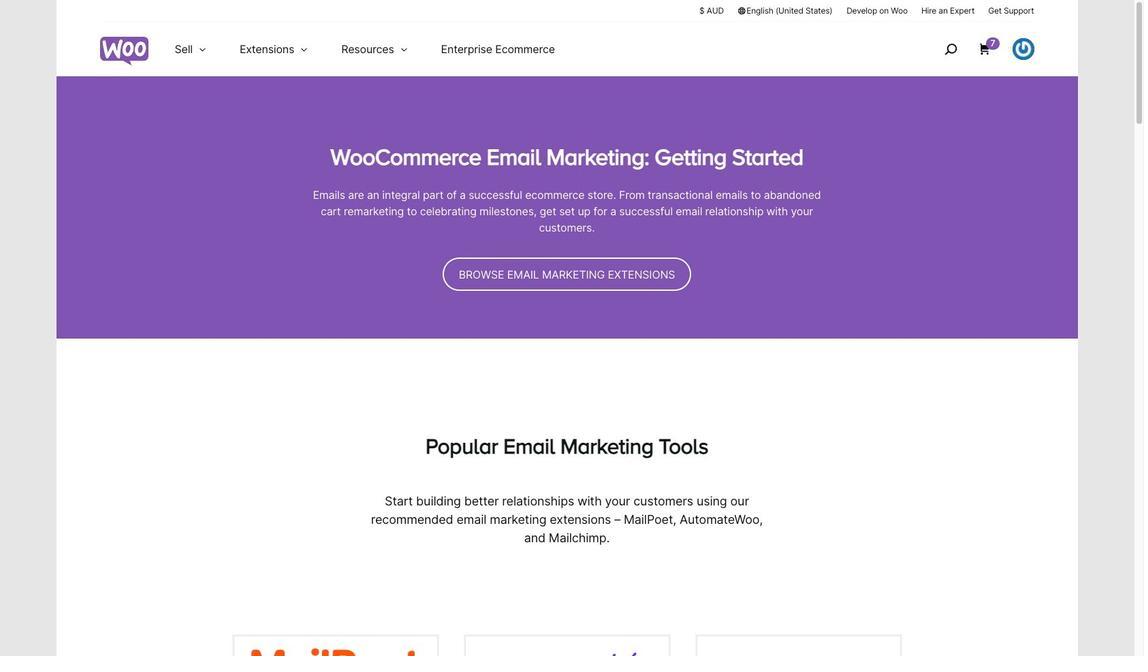Task type: describe. For each thing, give the bounding box(es) containing it.
search image
[[941, 38, 962, 60]]



Task type: locate. For each thing, give the bounding box(es) containing it.
service navigation menu element
[[916, 27, 1035, 71]]

open account menu image
[[1013, 38, 1035, 60]]



